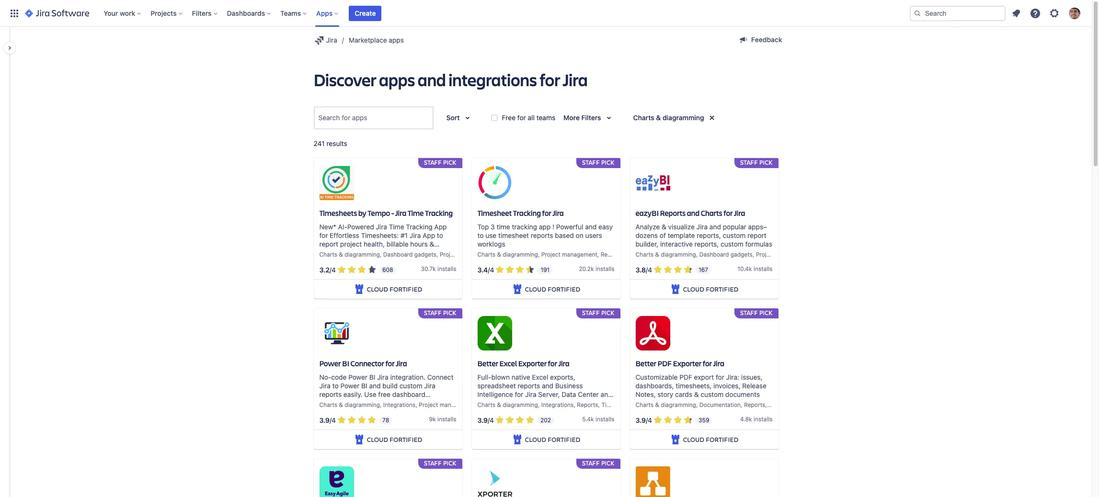 Task type: vqa. For each thing, say whether or not it's contained in the screenshot.
Create a team image
no



Task type: locate. For each thing, give the bounding box(es) containing it.
2 cloud fortified app badge image from the left
[[512, 434, 524, 446]]

1 cloud fortified app badge image from the left
[[354, 434, 365, 446]]

fortified down the 202
[[548, 435, 581, 444]]

visualize
[[669, 223, 695, 231]]

/ for timesheets by tempo - jira time tracking
[[330, 266, 332, 274]]

,
[[380, 251, 382, 259], [437, 251, 438, 259], [538, 251, 540, 259], [598, 251, 600, 259], [697, 251, 698, 259], [753, 251, 755, 259], [380, 402, 382, 409], [416, 402, 418, 409], [538, 402, 540, 409], [574, 402, 576, 409], [599, 402, 600, 409], [697, 402, 698, 409], [741, 402, 743, 409], [766, 402, 768, 409]]

/ for eazybi reports and charts for jira
[[646, 266, 648, 274]]

3 3.9 / 4 from the left
[[636, 416, 653, 425]]

2 gadgets from the left
[[731, 251, 753, 259]]

s right 4.8k
[[770, 416, 773, 423]]

top
[[478, 223, 489, 231]]

better up customizable
[[636, 359, 657, 369]]

jira up build
[[377, 374, 389, 382]]

discover
[[314, 68, 377, 91]]

#1
[[401, 232, 408, 240]]

diagramming inside top 3 time tracking app ! powerful and easy to use timesheet reports based on users worklogs charts & diagramming , project management , reports
[[503, 251, 538, 259]]

pick for better pdf exporter for jira
[[760, 309, 773, 318]]

cloud fortified for timesheet tracking for jira
[[525, 285, 581, 294]]

1 horizontal spatial cloud fortified app badge image
[[512, 434, 524, 446]]

4 for timesheet tracking for jira
[[490, 266, 495, 274]]

pdf for better
[[658, 359, 672, 369]]

integrations
[[384, 402, 416, 409], [542, 402, 574, 409]]

4 right 3.4 at bottom
[[490, 266, 495, 274]]

bi down the connector
[[370, 374, 376, 382]]

appswitcher icon image
[[9, 7, 20, 19]]

2 3.9 / 4 from the left
[[478, 416, 494, 425]]

pick for power bi connector for jira
[[443, 309, 457, 318]]

for up popular
[[724, 208, 733, 218]]

staff
[[424, 158, 442, 167], [583, 158, 600, 167], [741, 158, 758, 167], [424, 309, 442, 318], [583, 309, 600, 318], [741, 309, 758, 318], [424, 459, 442, 468], [583, 459, 600, 468]]

0 horizontal spatial 3.9 / 4
[[320, 416, 336, 425]]

excel right native
[[532, 374, 549, 382]]

1 vertical spatial bi
[[370, 374, 376, 382]]

reports,
[[697, 232, 722, 240], [695, 240, 719, 249]]

to inside no-code power bi jira integration. connect jira to power bi and build custom jira reports easily. use free dashboard templates
[[333, 382, 339, 390]]

cloud fortified down the 78
[[367, 435, 423, 444]]

time up 5.4k install s
[[602, 402, 615, 409]]

gadgets up 10.4k
[[731, 251, 753, 259]]

settings image
[[1050, 7, 1061, 19]]

0 horizontal spatial to
[[333, 382, 339, 390]]

diagramming down project
[[345, 251, 380, 259]]

0 horizontal spatial 3.9
[[320, 416, 330, 425]]

sidebar navigation image
[[0, 38, 21, 58]]

/ down cloud
[[488, 416, 490, 425]]

management inside top 3 time tracking app ! powerful and easy to use timesheet reports based on users worklogs charts & diagramming , project management , reports
[[563, 251, 598, 259]]

s
[[454, 266, 457, 273], [612, 266, 615, 273], [770, 266, 773, 273], [454, 416, 457, 423], [612, 416, 615, 423], [770, 416, 773, 423]]

/ down the capacity
[[330, 266, 332, 274]]

exporter up native
[[519, 359, 547, 369]]

xporter - export issues from jira image
[[478, 467, 512, 498]]

story
[[658, 391, 674, 399]]

1 vertical spatial reports,
[[695, 240, 719, 249]]

gadgets inside analyze & visualize jira and popular apps– dozens of template reports, custom report builder, interactive reports, custom formulas charts & diagramming , dashboard gadgets , project management
[[731, 251, 753, 259]]

apps right marketplace
[[389, 36, 404, 44]]

0 horizontal spatial cloud fortified app badge image
[[354, 434, 365, 446]]

pdf up customizable
[[658, 359, 672, 369]]

1 horizontal spatial 3.9
[[478, 416, 488, 425]]

4.8k
[[741, 416, 753, 423]]

apps
[[317, 9, 333, 17]]

3 3.9 from the left
[[636, 416, 646, 425]]

cloud fortified down the 202
[[525, 435, 581, 444]]

project up '30.7k install s'
[[440, 251, 459, 259]]

0 vertical spatial apps
[[389, 36, 404, 44]]

1 horizontal spatial better
[[636, 359, 657, 369]]

use
[[486, 232, 497, 240]]

exporter for pdf
[[674, 359, 702, 369]]

dashboards,
[[636, 382, 674, 390]]

cloud fortified app badge image for reports
[[670, 284, 682, 295]]

power bi connector for jira
[[320, 359, 407, 369]]

staff pick for better pdf exporter for jira
[[741, 309, 773, 318]]

0 horizontal spatial report
[[320, 240, 339, 249]]

jira inside full-blown native excel exports, spreadsheet reports and business intelligence for jira server, data center and cloud
[[526, 391, 537, 399]]

excel up blown
[[500, 359, 517, 369]]

3.9 down cloud
[[478, 416, 488, 425]]

bi up use
[[362, 382, 368, 390]]

cloud down 359
[[684, 435, 705, 444]]

fortified for better pdf exporter for jira
[[706, 435, 739, 444]]

cloud down the 202
[[525, 435, 547, 444]]

s for better pdf exporter for jira
[[770, 416, 773, 423]]

cloud fortified app badge image
[[354, 434, 365, 446], [512, 434, 524, 446]]

charts & diagramming , integrations , project management
[[320, 402, 475, 409]]

eazybi reports and charts for jira image
[[636, 166, 671, 201]]

to down code
[[333, 382, 339, 390]]

0 horizontal spatial dashboard
[[384, 251, 413, 259]]

jira left server,
[[526, 391, 537, 399]]

1 horizontal spatial excel
[[532, 374, 549, 382]]

1 horizontal spatial to
[[437, 232, 443, 240]]

charts & diagramming , integrations , reports , time tracking
[[478, 402, 639, 409]]

staff pick for timesheet tracking for jira
[[583, 158, 615, 167]]

3.4 / 4
[[478, 266, 495, 274]]

1 horizontal spatial report
[[748, 232, 767, 240]]

20.2k install s
[[579, 266, 615, 273]]

banner containing your work
[[0, 0, 1093, 27]]

and inside no-code power bi jira integration. connect jira to power bi and build custom jira reports easily. use free dashboard templates
[[369, 382, 381, 390]]

0 horizontal spatial filters
[[192, 9, 212, 17]]

reports up 4.8k install s
[[745, 402, 766, 409]]

/ down builder,
[[646, 266, 648, 274]]

users
[[586, 232, 603, 240]]

167
[[699, 266, 709, 274]]

ai-
[[338, 223, 348, 231]]

pick
[[443, 158, 457, 167], [602, 158, 615, 167], [760, 158, 773, 167], [443, 309, 457, 318], [602, 309, 615, 318], [760, 309, 773, 318], [443, 459, 457, 468], [602, 459, 615, 468]]

for down native
[[515, 391, 524, 399]]

0 vertical spatial filters
[[192, 9, 212, 17]]

time right -
[[408, 208, 424, 218]]

3.9 down notes,
[[636, 416, 646, 425]]

cloud down 191
[[525, 285, 547, 294]]

diagramming down timesheet at top
[[503, 251, 538, 259]]

fortified down 608
[[390, 285, 423, 294]]

apps for marketplace
[[389, 36, 404, 44]]

timesheet tracking for jira image
[[478, 166, 512, 201]]

1 horizontal spatial pdf
[[680, 374, 693, 382]]

jira:
[[727, 374, 740, 382]]

management
[[461, 251, 496, 259], [563, 251, 598, 259], [777, 251, 813, 259], [440, 402, 475, 409]]

1 integrations from the left
[[384, 402, 416, 409]]

banner
[[0, 0, 1093, 27]]

time up #1
[[389, 223, 405, 231]]

s for timesheets by tempo - jira time tracking
[[454, 266, 457, 273]]

2 exporter from the left
[[674, 359, 702, 369]]

power up easily.
[[341, 382, 360, 390]]

3.9 / 4 down cloud
[[478, 416, 494, 425]]

for
[[540, 68, 561, 91], [518, 114, 526, 122], [543, 208, 552, 218], [724, 208, 733, 218], [320, 232, 328, 240], [386, 359, 395, 369], [548, 359, 558, 369], [703, 359, 713, 369], [716, 374, 725, 382], [515, 391, 524, 399]]

4 for better excel exporter for jira
[[490, 416, 494, 425]]

filters right more
[[582, 114, 602, 122]]

& inside new* ai-powered jira time tracking app for effortless timesheets: #1 jira app to report project health, billable hours & capacity
[[430, 240, 435, 249]]

time inside new* ai-powered jira time tracking app for effortless timesheets: #1 jira app to report project health, billable hours & capacity
[[389, 223, 405, 231]]

1 3.9 / 4 from the left
[[320, 416, 336, 425]]

timesheets by tempo - jira time tracking image
[[320, 166, 354, 201]]

install right 10.4k
[[754, 266, 770, 273]]

3.9
[[320, 416, 330, 425], [478, 416, 488, 425], [636, 416, 646, 425]]

and inside top 3 time tracking app ! powerful and easy to use timesheet reports based on users worklogs charts & diagramming , project management , reports
[[586, 223, 597, 231]]

jira inside analyze & visualize jira and popular apps– dozens of template reports, custom report builder, interactive reports, custom formulas charts & diagramming , dashboard gadgets , project management
[[697, 223, 708, 231]]

and
[[418, 68, 446, 91], [687, 208, 700, 218], [586, 223, 597, 231], [710, 223, 722, 231], [369, 382, 381, 390], [542, 382, 554, 390], [601, 391, 613, 399]]

more
[[564, 114, 580, 122]]

diagramming
[[663, 114, 705, 122], [345, 251, 380, 259], [503, 251, 538, 259], [661, 251, 697, 259], [345, 402, 380, 409], [503, 402, 538, 409], [661, 402, 697, 409]]

fortified down charts & diagramming , integrations , project management
[[390, 435, 423, 444]]

gadgets
[[415, 251, 437, 259], [731, 251, 753, 259]]

3.9 / 4 for power bi connector for jira
[[320, 416, 336, 425]]

/ down notes,
[[646, 416, 648, 425]]

app up '30.7k install s'
[[435, 223, 447, 231]]

all
[[528, 114, 535, 122]]

build
[[383, 382, 398, 390]]

new*
[[320, 223, 336, 231]]

staff for better excel exporter for jira
[[583, 309, 600, 318]]

Search field
[[911, 6, 1006, 21]]

intelligence
[[478, 391, 513, 399]]

cloud
[[478, 399, 496, 408]]

free for all teams
[[502, 114, 556, 122]]

app
[[435, 223, 447, 231], [423, 232, 435, 240]]

3.9 for better excel exporter for jira
[[478, 416, 488, 425]]

apps for discover
[[379, 68, 415, 91]]

sort
[[447, 114, 460, 122]]

connector
[[351, 359, 385, 369]]

reports
[[531, 232, 554, 240], [518, 382, 541, 390], [320, 391, 342, 399]]

jira down no-
[[320, 382, 331, 390]]

custom
[[723, 232, 746, 240], [721, 240, 744, 249], [400, 382, 423, 390], [701, 391, 724, 399]]

for up teams at the top
[[540, 68, 561, 91]]

projects
[[151, 9, 177, 17]]

project inside top 3 time tracking app ! powerful and easy to use timesheet reports based on users worklogs charts & diagramming , project management , reports
[[542, 251, 561, 259]]

cloud fortified for timesheets by tempo - jira time tracking
[[367, 285, 423, 294]]

cloud fortified app badge image
[[354, 284, 365, 295], [512, 284, 524, 295], [670, 284, 682, 295], [670, 434, 682, 446]]

reports
[[661, 208, 686, 218], [601, 251, 622, 259], [577, 402, 599, 409], [745, 402, 766, 409]]

4 down templates
[[332, 416, 336, 425]]

reports up templates
[[320, 391, 342, 399]]

filters
[[192, 9, 212, 17], [582, 114, 602, 122]]

2 dashboard from the left
[[700, 251, 730, 259]]

code
[[331, 374, 347, 382]]

power up no-
[[320, 359, 341, 369]]

for up invoices,
[[716, 374, 725, 382]]

billable
[[387, 240, 409, 249]]

easily.
[[344, 391, 363, 399]]

1 horizontal spatial gadgets
[[731, 251, 753, 259]]

power
[[320, 359, 341, 369], [349, 374, 368, 382], [341, 382, 360, 390]]

to inside top 3 time tracking app ! powerful and easy to use timesheet reports based on users worklogs charts & diagramming , project management , reports
[[478, 232, 484, 240]]

for up export on the right bottom of page
[[703, 359, 713, 369]]

2 vertical spatial power
[[341, 382, 360, 390]]

& inside top 3 time tracking app ! powerful and easy to use timesheet reports based on users worklogs charts & diagramming , project management , reports
[[497, 251, 502, 259]]

0 horizontal spatial pdf
[[658, 359, 672, 369]]

cloud fortified app badge image for pdf
[[670, 434, 682, 446]]

cloud fortified app badge image for tracking
[[512, 284, 524, 295]]

reports down app at the top
[[531, 232, 554, 240]]

report down apps–
[[748, 232, 767, 240]]

diagramming down 'cards'
[[661, 402, 697, 409]]

2 vertical spatial bi
[[362, 382, 368, 390]]

diagramming down interactive
[[661, 251, 697, 259]]

1 horizontal spatial tracking
[[617, 402, 639, 409]]

0 horizontal spatial bi
[[342, 359, 350, 369]]

1 vertical spatial filters
[[582, 114, 602, 122]]

2 horizontal spatial 3.9 / 4
[[636, 416, 653, 425]]

time up 4.8k install s
[[769, 402, 782, 409]]

notes,
[[636, 391, 656, 399]]

better
[[478, 359, 499, 369], [636, 359, 657, 369]]

1 horizontal spatial exporter
[[674, 359, 702, 369]]

new* ai-powered jira time tracking app for effortless timesheets: #1 jira app to report project health, billable hours & capacity
[[320, 223, 447, 257]]

filters right the projects popup button
[[192, 9, 212, 17]]

jira software image
[[25, 7, 89, 19], [25, 7, 89, 19]]

health,
[[364, 240, 385, 249]]

for down new*
[[320, 232, 328, 240]]

remove selected image
[[707, 112, 718, 124]]

install for timesheet tracking for jira
[[596, 266, 612, 273]]

0 vertical spatial report
[[748, 232, 767, 240]]

exporter up export on the right bottom of page
[[674, 359, 702, 369]]

context icon image
[[314, 35, 325, 46], [314, 35, 325, 46]]

help image
[[1030, 7, 1042, 19]]

1 vertical spatial pdf
[[680, 374, 693, 382]]

1 horizontal spatial 3.9 / 4
[[478, 416, 494, 425]]

your work button
[[101, 6, 145, 21]]

0 horizontal spatial integrations
[[384, 402, 416, 409]]

s for better excel exporter for jira
[[612, 416, 615, 423]]

fortified down the 167
[[706, 285, 739, 294]]

time
[[497, 223, 511, 231]]

1 vertical spatial excel
[[532, 374, 549, 382]]

install right the 5.4k at the bottom right of page
[[596, 416, 612, 423]]

/ down templates
[[330, 416, 332, 425]]

install
[[438, 266, 454, 273], [596, 266, 612, 273], [754, 266, 770, 273], [438, 416, 454, 423], [596, 416, 612, 423], [754, 416, 770, 423]]

0 horizontal spatial better
[[478, 359, 499, 369]]

2 horizontal spatial tracking
[[784, 402, 806, 409]]

cloud fortified down 608
[[367, 285, 423, 294]]

1 vertical spatial reports
[[518, 382, 541, 390]]

s right 30.7k at the bottom of the page
[[454, 266, 457, 273]]

1 horizontal spatial integrations
[[542, 402, 574, 409]]

install right 9k
[[438, 416, 454, 423]]

1 vertical spatial power
[[349, 374, 368, 382]]

charts inside analyze & visualize jira and popular apps– dozens of template reports, custom report builder, interactive reports, custom formulas charts & diagramming , dashboard gadgets , project management
[[636, 251, 654, 259]]

install for power bi connector for jira
[[438, 416, 454, 423]]

0 horizontal spatial gadgets
[[415, 251, 437, 259]]

to inside new* ai-powered jira time tracking app for effortless timesheets: #1 jira app to report project health, billable hours & capacity
[[437, 232, 443, 240]]

to up '30.7k install s'
[[437, 232, 443, 240]]

charts inside top 3 time tracking app ! powerful and easy to use timesheet reports based on users worklogs charts & diagramming , project management , reports
[[478, 251, 496, 259]]

0 horizontal spatial exporter
[[519, 359, 547, 369]]

1 vertical spatial report
[[320, 240, 339, 249]]

cloud for by
[[367, 285, 388, 294]]

1 vertical spatial apps
[[379, 68, 415, 91]]

fortified down 191
[[548, 285, 581, 294]]

fortified for better excel exporter for jira
[[548, 435, 581, 444]]

reports, right template
[[697, 232, 722, 240]]

0 vertical spatial excel
[[500, 359, 517, 369]]

2 horizontal spatial to
[[478, 232, 484, 240]]

1 3.9 from the left
[[320, 416, 330, 425]]

time
[[408, 208, 424, 218], [389, 223, 405, 231], [602, 402, 615, 409], [769, 402, 782, 409]]

0 vertical spatial app
[[435, 223, 447, 231]]

0 horizontal spatial tracking
[[512, 223, 538, 231]]

4 right 3.8
[[648, 266, 653, 274]]

search image
[[914, 9, 922, 17]]

integrations down server,
[[542, 402, 574, 409]]

dashboard inside analyze & visualize jira and popular apps– dozens of template reports, custom report builder, interactive reports, custom formulas charts & diagramming , dashboard gadgets , project management
[[700, 251, 730, 259]]

2 better from the left
[[636, 359, 657, 369]]

powered
[[348, 223, 374, 231]]

install right 30.7k at the bottom of the page
[[438, 266, 454, 273]]

cloud fortified for eazybi reports and charts for jira
[[684, 285, 739, 294]]

cloud for bi
[[367, 435, 388, 444]]

install for better excel exporter for jira
[[596, 416, 612, 423]]

0 vertical spatial reports
[[531, 232, 554, 240]]

fortified for timesheets by tempo - jira time tracking
[[390, 285, 423, 294]]

1 vertical spatial app
[[423, 232, 435, 240]]

install right 20.2k
[[596, 266, 612, 273]]

1 better from the left
[[478, 359, 499, 369]]

to
[[437, 232, 443, 240], [478, 232, 484, 240], [333, 382, 339, 390]]

project
[[340, 240, 362, 249]]

integrations for reports
[[542, 402, 574, 409]]

custom inside no-code power bi jira integration. connect jira to power bi and build custom jira reports easily. use free dashboard templates
[[400, 382, 423, 390]]

report up the capacity
[[320, 240, 339, 249]]

cloud fortified app badge image up xporter - export issues from jira image
[[512, 434, 524, 446]]

project
[[440, 251, 459, 259], [542, 251, 561, 259], [757, 251, 776, 259], [419, 402, 438, 409]]

better pdf exporter for jira image
[[636, 317, 671, 351]]

cloud
[[367, 285, 388, 294], [525, 285, 547, 294], [684, 285, 705, 294], [367, 435, 388, 444], [525, 435, 547, 444], [684, 435, 705, 444]]

excel
[[500, 359, 517, 369], [532, 374, 549, 382]]

2 integrations from the left
[[542, 402, 574, 409]]

project up 191
[[542, 251, 561, 259]]

cloud for reports
[[684, 285, 705, 294]]

2 horizontal spatial 3.9
[[636, 416, 646, 425]]

eazybi reports and charts for jira
[[636, 208, 746, 218]]

jira up hours
[[410, 232, 421, 240]]

fortified
[[390, 285, 423, 294], [548, 285, 581, 294], [706, 285, 739, 294], [390, 435, 423, 444], [548, 435, 581, 444], [706, 435, 739, 444]]

2 horizontal spatial bi
[[370, 374, 376, 382]]

better for better pdf exporter for jira
[[636, 359, 657, 369]]

/ for timesheet tracking for jira
[[488, 266, 490, 274]]

business
[[556, 382, 583, 390]]

diagramming left remove selected 'icon'
[[663, 114, 705, 122]]

staff pick for better excel exporter for jira
[[583, 309, 615, 318]]

/ for better excel exporter for jira
[[488, 416, 490, 425]]

gadgets down hours
[[415, 251, 437, 259]]

cloud fortified down 191
[[525, 285, 581, 294]]

jira up export on the right bottom of page
[[714, 359, 725, 369]]

pdf
[[658, 359, 672, 369], [680, 374, 693, 382]]

for up build
[[386, 359, 395, 369]]

timesheet tracking for jira
[[478, 208, 564, 218]]

bi up code
[[342, 359, 350, 369]]

dashboard
[[393, 391, 426, 399]]

staff for eazybi reports and charts for jira
[[741, 158, 758, 167]]

0 vertical spatial pdf
[[658, 359, 672, 369]]

dashboard up the 167
[[700, 251, 730, 259]]

9k install s
[[429, 416, 457, 423]]

3.9 / 4 for better excel exporter for jira
[[478, 416, 494, 425]]

project down formulas
[[757, 251, 776, 259]]

integrations down dashboard
[[384, 402, 416, 409]]

pdf up 'timesheets,'
[[680, 374, 693, 382]]

cloud fortified down 359
[[684, 435, 739, 444]]

0 horizontal spatial excel
[[500, 359, 517, 369]]

4 right 3.2
[[332, 266, 336, 274]]

cloud down the 167
[[684, 285, 705, 294]]

1 exporter from the left
[[519, 359, 547, 369]]

timesheets by tempo - jira time tracking
[[320, 208, 453, 218]]

pick for timesheet tracking for jira
[[602, 158, 615, 167]]

3.9 down templates
[[320, 416, 330, 425]]

install for eazybi reports and charts for jira
[[754, 266, 770, 273]]

reports up visualize
[[661, 208, 686, 218]]

pdf inside customizable pdf export for jira: issues, dashboards, timesheets, invoices, release notes, story cards & custom documents charts & diagramming , documentation , reports , time tracking
[[680, 374, 693, 382]]

report inside analyze & visualize jira and popular apps– dozens of template reports, custom report builder, interactive reports, custom formulas charts & diagramming , dashboard gadgets , project management
[[748, 232, 767, 240]]

cloud down 608
[[367, 285, 388, 294]]

4 for timesheets by tempo - jira time tracking
[[332, 266, 336, 274]]

marketplace apps
[[349, 36, 404, 44]]

reports inside top 3 time tracking app ! powerful and easy to use timesheet reports based on users worklogs charts & diagramming , project management , reports
[[531, 232, 554, 240]]

time inside customizable pdf export for jira: issues, dashboards, timesheets, invoices, release notes, story cards & custom documents charts & diagramming , documentation , reports , time tracking
[[769, 402, 782, 409]]

timesheet
[[499, 232, 529, 240]]

bi
[[342, 359, 350, 369], [370, 374, 376, 382], [362, 382, 368, 390]]

1 horizontal spatial dashboard
[[700, 251, 730, 259]]

pick for timesheets by tempo - jira time tracking
[[443, 158, 457, 167]]

cloud fortified down the 167
[[684, 285, 739, 294]]

2 3.9 from the left
[[478, 416, 488, 425]]

2 vertical spatial reports
[[320, 391, 342, 399]]

report inside new* ai-powered jira time tracking app for effortless timesheets: #1 jira app to report project health, billable hours & capacity
[[320, 240, 339, 249]]



Task type: describe. For each thing, give the bounding box(es) containing it.
power bi connector for jira image
[[320, 317, 354, 351]]

powerful
[[557, 223, 584, 231]]

jira up timesheets: at the top
[[376, 223, 387, 231]]

608
[[383, 266, 394, 274]]

no-
[[320, 374, 331, 382]]

exports,
[[551, 374, 576, 382]]

/ for better pdf exporter for jira
[[646, 416, 648, 425]]

4 for eazybi reports and charts for jira
[[648, 266, 653, 274]]

5.4k
[[583, 416, 594, 423]]

s for eazybi reports and charts for jira
[[770, 266, 773, 273]]

marketplace
[[349, 36, 387, 44]]

excel inside full-blown native excel exports, spreadsheet reports and business intelligence for jira server, data center and cloud
[[532, 374, 549, 382]]

-
[[392, 208, 394, 218]]

apps button
[[314, 6, 343, 21]]

tracking inside top 3 time tracking app ! powerful and easy to use timesheet reports based on users worklogs charts & diagramming , project management , reports
[[512, 223, 538, 231]]

spreadsheet
[[478, 382, 516, 390]]

top 3 time tracking app ! powerful and easy to use timesheet reports based on users worklogs charts & diagramming , project management , reports
[[478, 223, 622, 259]]

reports inside full-blown native excel exports, spreadsheet reports and business intelligence for jira server, data center and cloud
[[518, 382, 541, 390]]

data
[[562, 391, 577, 399]]

install for better pdf exporter for jira
[[754, 416, 770, 423]]

30.7k install s
[[421, 266, 457, 273]]

reports inside customizable pdf export for jira: issues, dashboards, timesheets, invoices, release notes, story cards & custom documents charts & diagramming , documentation , reports , time tracking
[[745, 402, 766, 409]]

cloud fortified app badge image for connector
[[354, 434, 365, 446]]

primary element
[[6, 0, 911, 27]]

241
[[314, 140, 325, 148]]

easy agile teamrhythm - user story map & retrospectives image
[[320, 467, 354, 498]]

Search for apps field
[[316, 109, 432, 127]]

popular
[[723, 223, 747, 231]]

invoices,
[[714, 382, 741, 390]]

for inside full-blown native excel exports, spreadsheet reports and business intelligence for jira server, data center and cloud
[[515, 391, 524, 399]]

s for timesheet tracking for jira
[[612, 266, 615, 273]]

pick for eazybi reports and charts for jira
[[760, 158, 773, 167]]

full-blown native excel exports, spreadsheet reports and business intelligence for jira server, data center and cloud
[[478, 374, 613, 408]]

export
[[695, 374, 715, 382]]

reports down center
[[577, 402, 599, 409]]

apps–
[[749, 223, 768, 231]]

project inside analyze & visualize jira and popular apps– dozens of template reports, custom report builder, interactive reports, custom formulas charts & diagramming , dashboard gadgets , project management
[[757, 251, 776, 259]]

for up app at the top
[[543, 208, 552, 218]]

issues,
[[742, 374, 763, 382]]

3.8 / 4
[[636, 266, 653, 274]]

cloud for pdf
[[684, 435, 705, 444]]

release
[[743, 382, 767, 390]]

5.4k install s
[[583, 416, 615, 423]]

jira up integration.
[[396, 359, 407, 369]]

cloud for tracking
[[525, 285, 547, 294]]

cloud fortified app badge image for by
[[354, 284, 365, 295]]

fortified for power bi connector for jira
[[390, 435, 423, 444]]

jira down the connect
[[425, 382, 436, 390]]

10.4k
[[738, 266, 753, 273]]

!
[[553, 223, 555, 231]]

staff for timesheet tracking for jira
[[583, 158, 600, 167]]

management inside analyze & visualize jira and popular apps– dozens of template reports, custom report builder, interactive reports, custom formulas charts & diagramming , dashboard gadgets , project management
[[777, 251, 813, 259]]

pick for better excel exporter for jira
[[602, 309, 615, 318]]

worklogs
[[478, 240, 506, 249]]

jira up more
[[563, 68, 588, 91]]

your
[[104, 9, 118, 17]]

center
[[578, 391, 599, 399]]

work
[[120, 9, 135, 17]]

app
[[539, 223, 551, 231]]

builder,
[[636, 240, 659, 249]]

feedback button
[[733, 32, 789, 47]]

diagramming inside customizable pdf export for jira: issues, dashboards, timesheets, invoices, release notes, story cards & custom documents charts & diagramming , documentation , reports , time tracking
[[661, 402, 697, 409]]

cloud fortified for power bi connector for jira
[[367, 435, 423, 444]]

staff for timesheets by tempo - jira time tracking
[[424, 158, 442, 167]]

teams
[[537, 114, 556, 122]]

3.2
[[320, 266, 330, 274]]

10.4k install s
[[738, 266, 773, 273]]

results
[[327, 140, 348, 148]]

better excel exporter for jira image
[[478, 317, 512, 351]]

78
[[383, 417, 390, 424]]

30.7k
[[421, 266, 436, 273]]

better for better excel exporter for jira
[[478, 359, 499, 369]]

eazybi
[[636, 208, 659, 218]]

documents
[[726, 391, 761, 399]]

teams
[[281, 9, 301, 17]]

4 for better pdf exporter for jira
[[648, 416, 653, 425]]

staff for power bi connector for jira
[[424, 309, 442, 318]]

template
[[668, 232, 696, 240]]

install for timesheets by tempo - jira time tracking
[[438, 266, 454, 273]]

free
[[502, 114, 516, 122]]

cloud fortified for better pdf exporter for jira
[[684, 435, 739, 444]]

diagramming inside analyze & visualize jira and popular apps– dozens of template reports, custom report builder, interactive reports, custom formulas charts & diagramming , dashboard gadgets , project management
[[661, 251, 697, 259]]

cloud fortified for better excel exporter for jira
[[525, 435, 581, 444]]

connect
[[428, 374, 454, 382]]

by
[[359, 208, 367, 218]]

templates
[[320, 399, 350, 408]]

3.4
[[478, 266, 488, 274]]

reports inside no-code power bi jira integration. connect jira to power bi and build custom jira reports easily. use free dashboard templates
[[320, 391, 342, 399]]

pdf for customizable
[[680, 374, 693, 382]]

fortified for timesheet tracking for jira
[[548, 285, 581, 294]]

jira up popular
[[735, 208, 746, 218]]

for inside new* ai-powered jira time tracking app for effortless timesheets: #1 jira app to report project health, billable hours & capacity
[[320, 232, 328, 240]]

/ for power bi connector for jira
[[330, 416, 332, 425]]

tracking inside customizable pdf export for jira: issues, dashboards, timesheets, invoices, release notes, story cards & custom documents charts & diagramming , documentation , reports , time tracking
[[784, 402, 806, 409]]

timesheet
[[478, 208, 512, 218]]

integration.
[[391, 374, 426, 382]]

staff pick for eazybi reports and charts for jira
[[741, 158, 773, 167]]

cloud fortified app badge image for exporter
[[512, 434, 524, 446]]

teams button
[[278, 6, 311, 21]]

your profile and settings image
[[1070, 7, 1081, 19]]

20.2k
[[579, 266, 594, 273]]

filters button
[[189, 6, 221, 21]]

capacity
[[320, 249, 346, 257]]

exporter for excel
[[519, 359, 547, 369]]

timesheets,
[[676, 382, 712, 390]]

analyze
[[636, 223, 660, 231]]

draw.io diagrams for jira image
[[636, 467, 671, 498]]

blown
[[492, 374, 510, 382]]

0 vertical spatial reports,
[[697, 232, 722, 240]]

dozens
[[636, 232, 658, 240]]

s for power bi connector for jira
[[454, 416, 457, 423]]

and inside analyze & visualize jira and popular apps– dozens of template reports, custom report builder, interactive reports, custom formulas charts & diagramming , dashboard gadgets , project management
[[710, 223, 722, 231]]

staff pick for timesheets by tempo - jira time tracking
[[424, 158, 457, 167]]

1 horizontal spatial filters
[[582, 114, 602, 122]]

diagramming down use
[[345, 402, 380, 409]]

3.9 / 4 for better pdf exporter for jira
[[636, 416, 653, 425]]

jira up ! at right
[[553, 208, 564, 218]]

for left all
[[518, 114, 526, 122]]

discover apps and integrations for jira
[[314, 68, 588, 91]]

reports inside top 3 time tracking app ! powerful and easy to use timesheet reports based on users worklogs charts & diagramming , project management , reports
[[601, 251, 622, 259]]

tracking inside new* ai-powered jira time tracking app for effortless timesheets: #1 jira app to report project health, billable hours & capacity
[[406, 223, 433, 231]]

project up 9k
[[419, 402, 438, 409]]

customizable
[[636, 374, 678, 382]]

integrations for project
[[384, 402, 416, 409]]

of
[[660, 232, 666, 240]]

for up exports,
[[548, 359, 558, 369]]

1 horizontal spatial bi
[[362, 382, 368, 390]]

interactive
[[661, 240, 693, 249]]

3.9 for better pdf exporter for jira
[[636, 416, 646, 425]]

filters inside dropdown button
[[192, 9, 212, 17]]

241 results
[[314, 140, 348, 148]]

charts inside customizable pdf export for jira: issues, dashboards, timesheets, invoices, release notes, story cards & custom documents charts & diagramming , documentation , reports , time tracking
[[636, 402, 654, 409]]

projects button
[[148, 6, 186, 21]]

staff pick for power bi connector for jira
[[424, 309, 457, 318]]

for inside customizable pdf export for jira: issues, dashboards, timesheets, invoices, release notes, story cards & custom documents charts & diagramming , documentation , reports , time tracking
[[716, 374, 725, 382]]

based
[[555, 232, 574, 240]]

marketplace apps link
[[349, 35, 404, 46]]

4 for power bi connector for jira
[[332, 416, 336, 425]]

9k
[[429, 416, 436, 423]]

jira link
[[314, 35, 338, 46]]

3.9 for power bi connector for jira
[[320, 416, 330, 425]]

1 dashboard from the left
[[384, 251, 413, 259]]

jira down apps popup button on the top left of page
[[326, 36, 338, 44]]

0 vertical spatial power
[[320, 359, 341, 369]]

customizable pdf export for jira: issues, dashboards, timesheets, invoices, release notes, story cards & custom documents charts & diagramming , documentation , reports , time tracking
[[636, 374, 806, 409]]

202
[[541, 417, 551, 424]]

notifications image
[[1011, 7, 1023, 19]]

cloud for excel
[[525, 435, 547, 444]]

jira up exports,
[[559, 359, 570, 369]]

fortified for eazybi reports and charts for jira
[[706, 285, 739, 294]]

timesheets:
[[361, 232, 399, 240]]

formulas
[[746, 240, 773, 249]]

359
[[699, 417, 710, 424]]

cards
[[676, 391, 693, 399]]

staff for better pdf exporter for jira
[[741, 309, 758, 318]]

jira right -
[[396, 208, 407, 218]]

on
[[576, 232, 584, 240]]

diagramming down intelligence
[[503, 402, 538, 409]]

your work
[[104, 9, 135, 17]]

custom inside customizable pdf export for jira: issues, dashboards, timesheets, invoices, release notes, story cards & custom documents charts & diagramming , documentation , reports , time tracking
[[701, 391, 724, 399]]

1 gadgets from the left
[[415, 251, 437, 259]]

0 vertical spatial bi
[[342, 359, 350, 369]]

create button
[[349, 6, 382, 21]]



